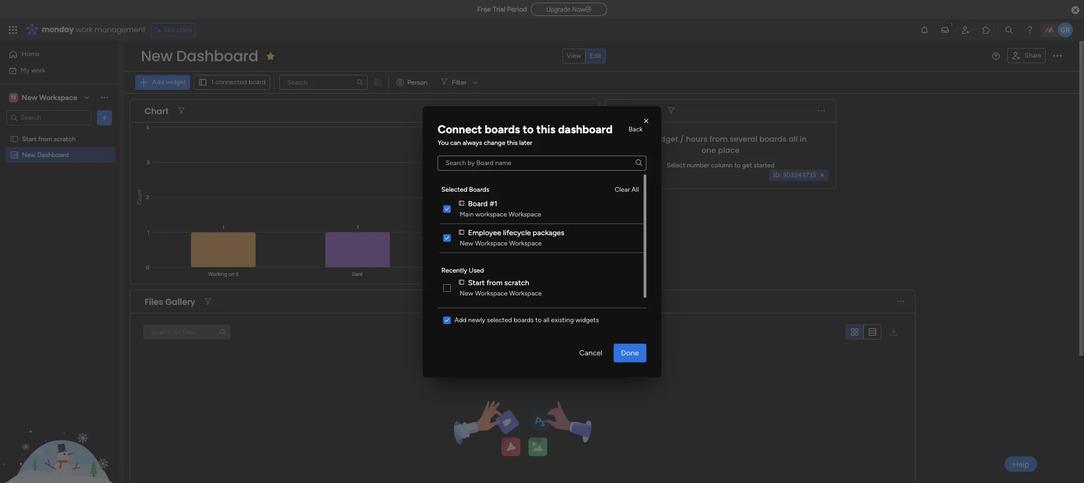 Task type: locate. For each thing, give the bounding box(es) containing it.
done button
[[614, 344, 647, 363]]

0 vertical spatial see
[[164, 26, 175, 34]]

workspace down the lifecycle
[[509, 240, 542, 248]]

lottie animation image
[[0, 389, 119, 484]]

0 vertical spatial more dots image
[[819, 107, 825, 115]]

connect boards to this dashboard
[[438, 122, 613, 136]]

help image
[[1026, 25, 1035, 35]]

0 horizontal spatial dashboard
[[37, 151, 69, 159]]

list box
[[0, 129, 119, 289], [438, 174, 647, 303]]

new up add widget popup button
[[141, 45, 173, 67]]

dashboard inside list box
[[37, 151, 69, 159]]

see inside button
[[164, 26, 175, 34]]

to
[[523, 122, 534, 136], [735, 162, 741, 170], [536, 316, 542, 324]]

to left existing
[[536, 316, 542, 324]]

remove image
[[819, 172, 827, 179]]

0 horizontal spatial start
[[22, 135, 37, 143]]

employee
[[468, 228, 502, 237]]

0 vertical spatial new workspace workspace
[[460, 240, 542, 248]]

workspace selection element
[[9, 92, 79, 103]]

1 vertical spatial add
[[455, 316, 467, 324]]

existing
[[551, 316, 574, 324]]

scratch up add newly selected boards to all existing widgets
[[505, 278, 530, 287]]

0 horizontal spatial list box
[[0, 129, 119, 289]]

add inside popup button
[[152, 78, 164, 86]]

0 vertical spatial all
[[789, 134, 798, 145]]

New Dashboard field
[[139, 45, 261, 67]]

this left later
[[507, 139, 518, 147]]

add left the newly
[[455, 316, 467, 324]]

select product image
[[8, 25, 18, 35]]

1 horizontal spatial start
[[468, 278, 485, 287]]

board #1
[[468, 199, 498, 208]]

0 vertical spatial scratch
[[54, 135, 76, 143]]

recently used
[[442, 267, 484, 275]]

boards up change
[[485, 122, 520, 136]]

0 horizontal spatial all
[[544, 316, 550, 324]]

one
[[702, 145, 716, 156]]

v2 funnel image right chart
[[178, 107, 185, 115]]

1 horizontal spatial new dashboard
[[141, 45, 259, 67]]

new dashboard up 1
[[141, 45, 259, 67]]

boards right selected
[[514, 316, 534, 324]]

view
[[567, 52, 582, 60]]

board
[[468, 199, 488, 208]]

scratch
[[54, 135, 76, 143], [505, 278, 530, 287]]

search image
[[636, 160, 643, 167]]

1 vertical spatial new workspace workspace
[[460, 290, 542, 298]]

from inside see budget / hours from several boards all in one place
[[710, 134, 728, 145]]

2 new workspace workspace from the top
[[460, 290, 542, 298]]

1 new workspace workspace from the top
[[460, 240, 542, 248]]

none search field "filter dashboard by text"
[[279, 75, 367, 90]]

start
[[22, 135, 37, 143], [468, 278, 485, 287]]

help
[[1013, 460, 1030, 470]]

see down 'back'
[[635, 134, 649, 145]]

start right "public board" image
[[22, 135, 37, 143]]

1 vertical spatial new dashboard
[[22, 151, 69, 159]]

2 horizontal spatial from
[[710, 134, 728, 145]]

selected
[[487, 316, 512, 324]]

later
[[520, 139, 533, 147]]

all left existing
[[544, 316, 550, 324]]

None search field
[[279, 75, 367, 90], [438, 156, 647, 171], [143, 325, 230, 340], [438, 156, 647, 171], [143, 325, 230, 340]]

to up later
[[523, 122, 534, 136]]

1 vertical spatial work
[[31, 66, 45, 74]]

main
[[460, 211, 474, 218]]

0 horizontal spatial scratch
[[54, 135, 76, 143]]

1 vertical spatial scratch
[[505, 278, 530, 287]]

1 image
[[948, 19, 956, 30]]

0 horizontal spatial new dashboard
[[22, 151, 69, 159]]

now
[[572, 6, 586, 13]]

0 horizontal spatial see
[[164, 26, 175, 34]]

hours
[[686, 134, 708, 145]]

see left plans
[[164, 26, 175, 34]]

1 horizontal spatial start from scratch
[[468, 278, 530, 287]]

apps image
[[982, 25, 992, 35]]

dapulse rightstroke image
[[586, 6, 592, 13]]

0 vertical spatial this
[[537, 122, 556, 136]]

2 horizontal spatial to
[[735, 162, 741, 170]]

dashboard
[[176, 45, 259, 67], [37, 151, 69, 159]]

1 horizontal spatial see
[[635, 134, 649, 145]]

new dashboard inside banner
[[141, 45, 259, 67]]

dashboard down search in workspace field
[[37, 151, 69, 159]]

search image
[[356, 79, 364, 86], [219, 329, 227, 336]]

board
[[249, 78, 266, 86]]

v2 funnel image
[[178, 107, 185, 115], [669, 107, 675, 115]]

close image
[[642, 116, 651, 126]]

my work
[[21, 66, 45, 74]]

new workspace workspace up selected
[[460, 290, 542, 298]]

start from scratch down used
[[468, 278, 530, 287]]

workspace down used
[[475, 290, 508, 298]]

more dots image
[[819, 107, 825, 115], [898, 299, 904, 306]]

new dashboard right public dashboard icon
[[22, 151, 69, 159]]

monday
[[42, 24, 74, 35]]

v2 funnel image up budget
[[669, 107, 675, 115]]

all
[[789, 134, 798, 145], [544, 316, 550, 324]]

1 connected board button
[[194, 75, 270, 90]]

person button
[[393, 75, 433, 90]]

start from scratch down search in workspace field
[[22, 135, 76, 143]]

cancel
[[580, 349, 603, 358]]

new right n
[[22, 93, 37, 102]]

trial
[[493, 5, 506, 14]]

new dashboard
[[141, 45, 259, 67], [22, 151, 69, 159]]

upgrade
[[547, 6, 571, 13]]

this up the search by board name search box
[[537, 122, 556, 136]]

from
[[710, 134, 728, 145], [38, 135, 52, 143], [487, 278, 503, 287]]

all inside see budget / hours from several boards all in one place
[[789, 134, 798, 145]]

notifications image
[[920, 25, 930, 35]]

monday work management
[[42, 24, 146, 35]]

share button
[[1008, 48, 1046, 63]]

1 horizontal spatial search image
[[356, 79, 364, 86]]

0 horizontal spatial to
[[523, 122, 534, 136]]

all left "in"
[[789, 134, 798, 145]]

done
[[622, 349, 639, 358]]

boards
[[485, 122, 520, 136], [760, 134, 787, 145], [514, 316, 534, 324]]

period
[[507, 5, 527, 14]]

this inside heading
[[537, 122, 556, 136]]

lottie animation element
[[0, 389, 119, 484]]

connect boards to this dashboard heading
[[438, 121, 614, 138]]

0 vertical spatial to
[[523, 122, 534, 136]]

greg robinson image
[[1058, 22, 1073, 37]]

see budget / hours from several boards all in one place
[[635, 134, 807, 156]]

my
[[21, 66, 30, 74]]

0 vertical spatial add
[[152, 78, 164, 86]]

1 vertical spatial see
[[635, 134, 649, 145]]

from up selected
[[487, 278, 503, 287]]

boards up started
[[760, 134, 787, 145]]

to left the get
[[735, 162, 741, 170]]

new workspace workspace
[[460, 240, 542, 248], [460, 290, 542, 298]]

from down search in workspace field
[[38, 135, 52, 143]]

selected
[[442, 186, 468, 194]]

1 horizontal spatial list box
[[438, 174, 647, 303]]

see inside see budget / hours from several boards all in one place
[[635, 134, 649, 145]]

connect
[[438, 122, 482, 136]]

1 horizontal spatial add
[[455, 316, 467, 324]]

2 vertical spatial to
[[536, 316, 542, 324]]

1 horizontal spatial work
[[76, 24, 93, 35]]

used
[[469, 267, 484, 275]]

main workspace workspace
[[460, 211, 542, 218]]

1 horizontal spatial v2 funnel image
[[669, 107, 675, 115]]

0 horizontal spatial search image
[[219, 329, 227, 336]]

add left widget
[[152, 78, 164, 86]]

recently
[[442, 267, 468, 275]]

this
[[537, 122, 556, 136], [507, 139, 518, 147]]

recently used heading
[[442, 266, 484, 276]]

option
[[0, 131, 119, 133]]

dashboard
[[558, 122, 613, 136]]

dapulse close image
[[1072, 6, 1080, 15]]

1 v2 funnel image from the left
[[178, 107, 185, 115]]

0 horizontal spatial more dots image
[[819, 107, 825, 115]]

0 horizontal spatial start from scratch
[[22, 135, 76, 143]]

new workspace workspace down employee lifecycle packages
[[460, 240, 542, 248]]

workspace up the lifecycle
[[509, 211, 542, 218]]

new workspace workspace for from
[[460, 290, 542, 298]]

0 vertical spatial dashboard
[[176, 45, 259, 67]]

list box containing board #1
[[438, 174, 647, 303]]

view button
[[563, 49, 586, 64]]

free trial period
[[477, 5, 527, 14]]

change
[[484, 139, 506, 147]]

0 horizontal spatial this
[[507, 139, 518, 147]]

1 vertical spatial to
[[735, 162, 741, 170]]

work inside button
[[31, 66, 45, 74]]

0 horizontal spatial work
[[31, 66, 45, 74]]

0 horizontal spatial v2 funnel image
[[178, 107, 185, 115]]

0 vertical spatial search image
[[356, 79, 364, 86]]

always
[[463, 139, 482, 147]]

1 vertical spatial this
[[507, 139, 518, 147]]

start down used
[[468, 278, 485, 287]]

dashboard up 1
[[176, 45, 259, 67]]

filter button
[[437, 75, 481, 90]]

0 horizontal spatial add
[[152, 78, 164, 86]]

1 horizontal spatial this
[[537, 122, 556, 136]]

person
[[408, 78, 428, 86]]

new
[[141, 45, 173, 67], [22, 93, 37, 102], [22, 151, 36, 159], [460, 240, 474, 248], [460, 290, 474, 298]]

new inside workspace selection element
[[22, 93, 37, 102]]

see
[[164, 26, 175, 34], [635, 134, 649, 145]]

started
[[754, 162, 775, 170]]

start from scratch
[[22, 135, 76, 143], [468, 278, 530, 287]]

0 vertical spatial start
[[22, 135, 37, 143]]

1 horizontal spatial dashboard
[[176, 45, 259, 67]]

add for add newly selected boards to all existing widgets
[[455, 316, 467, 324]]

from up one
[[710, 134, 728, 145]]

1 horizontal spatial all
[[789, 134, 798, 145]]

work right monday
[[76, 24, 93, 35]]

Search by Board name search field
[[438, 156, 647, 171]]

1 vertical spatial dashboard
[[37, 151, 69, 159]]

0 vertical spatial work
[[76, 24, 93, 35]]

work right "my"
[[31, 66, 45, 74]]

1 vertical spatial more dots image
[[898, 299, 904, 306]]

scratch down search in workspace field
[[54, 135, 76, 143]]

0 vertical spatial new dashboard
[[141, 45, 259, 67]]

1 vertical spatial start from scratch
[[468, 278, 530, 287]]

public dashboard image
[[10, 151, 19, 159]]

new dashboard inside list box
[[22, 151, 69, 159]]

cancel button
[[572, 344, 610, 363]]

1 vertical spatial all
[[544, 316, 550, 324]]

workspace up add newly selected boards to all existing widgets
[[509, 290, 542, 298]]

workspace image
[[9, 93, 18, 103]]

Search in workspace field
[[20, 112, 78, 123]]

gallery layout group
[[846, 325, 882, 340]]



Task type: vqa. For each thing, say whether or not it's contained in the screenshot.
Title
no



Task type: describe. For each thing, give the bounding box(es) containing it.
n
[[11, 93, 16, 101]]

new workspace
[[22, 93, 77, 102]]

back
[[629, 125, 643, 133]]

all
[[632, 185, 639, 193]]

work for monday
[[76, 24, 93, 35]]

upgrade now link
[[531, 3, 607, 16]]

inbox image
[[941, 25, 950, 35]]

column
[[711, 162, 733, 170]]

dashboard inside banner
[[176, 45, 259, 67]]

see for see budget / hours from several boards all in one place
[[635, 134, 649, 145]]

my work button
[[6, 63, 101, 78]]

several
[[730, 134, 758, 145]]

select number column to get started
[[667, 162, 775, 170]]

number
[[687, 162, 710, 170]]

search image inside "filter dashboard by text" search field
[[356, 79, 364, 86]]

plans
[[177, 26, 192, 34]]

v2 funnel image
[[205, 299, 211, 306]]

widgets
[[576, 316, 599, 324]]

1 horizontal spatial to
[[536, 316, 542, 324]]

new workspace workspace for lifecycle
[[460, 240, 542, 248]]

new inside new dashboard banner
[[141, 45, 173, 67]]

1 vertical spatial start
[[468, 278, 485, 287]]

arrow down image
[[470, 77, 481, 88]]

1 horizontal spatial more dots image
[[898, 299, 904, 306]]

chart
[[145, 105, 169, 117]]

in
[[800, 134, 807, 145]]

remove from favorites image
[[266, 51, 275, 61]]

add widget
[[152, 78, 186, 86]]

selected boards
[[442, 186, 490, 194]]

boards
[[469, 186, 490, 194]]

place
[[718, 145, 740, 156]]

add newly selected boards to all existing widgets
[[455, 316, 599, 324]]

303243735
[[783, 171, 817, 179]]

boards inside see budget / hours from several boards all in one place
[[760, 134, 787, 145]]

Filter dashboard by text search field
[[279, 75, 367, 90]]

work for my
[[31, 66, 45, 74]]

workspace down the employee
[[475, 240, 508, 248]]

add widget button
[[135, 75, 190, 90]]

budget
[[651, 134, 679, 145]]

list box containing start from scratch
[[0, 129, 119, 289]]

widget
[[166, 78, 186, 86]]

free
[[477, 5, 491, 14]]

files
[[145, 296, 163, 308]]

new right public dashboard icon
[[22, 151, 36, 159]]

new dashboard banner
[[124, 41, 1080, 94]]

1 connected board
[[211, 78, 266, 86]]

lifecycle
[[503, 228, 531, 237]]

home button
[[6, 47, 101, 62]]

1 vertical spatial search image
[[219, 329, 227, 336]]

get
[[743, 162, 753, 170]]

invite members image
[[962, 25, 971, 35]]

id: 303243735
[[774, 171, 817, 179]]

0 horizontal spatial from
[[38, 135, 52, 143]]

1 horizontal spatial scratch
[[505, 278, 530, 287]]

management
[[94, 24, 146, 35]]

employee lifecycle packages
[[468, 228, 565, 237]]

workspace up search in workspace field
[[39, 93, 77, 102]]

gallery
[[165, 296, 195, 308]]

can
[[451, 139, 461, 147]]

you
[[438, 139, 449, 147]]

connected
[[215, 78, 247, 86]]

new down the employee
[[460, 240, 474, 248]]

files gallery
[[145, 296, 195, 308]]

id: 303243735 element
[[770, 170, 829, 181]]

public board image
[[10, 135, 19, 144]]

clear all
[[615, 185, 639, 193]]

clear
[[615, 185, 630, 193]]

1 horizontal spatial from
[[487, 278, 503, 287]]

see plans
[[164, 26, 192, 34]]

to inside heading
[[523, 122, 534, 136]]

filter
[[452, 78, 467, 86]]

0 vertical spatial start from scratch
[[22, 135, 76, 143]]

/
[[681, 134, 684, 145]]

see plans button
[[151, 23, 196, 37]]

upgrade now
[[547, 6, 586, 13]]

2 v2 funnel image from the left
[[669, 107, 675, 115]]

1
[[211, 78, 214, 86]]

packages
[[533, 228, 565, 237]]

select
[[667, 162, 686, 170]]

boards inside heading
[[485, 122, 520, 136]]

add for add widget
[[152, 78, 164, 86]]

search everything image
[[1005, 25, 1014, 35]]

back button
[[625, 122, 647, 137]]

selected boards heading
[[442, 185, 490, 195]]

newly
[[468, 316, 486, 324]]

new down recently used
[[460, 290, 474, 298]]

id:
[[774, 171, 782, 179]]

share
[[1025, 52, 1042, 59]]

see for see plans
[[164, 26, 175, 34]]

numbers
[[620, 105, 659, 117]]

home
[[22, 50, 39, 58]]

#1
[[490, 199, 498, 208]]

workspace
[[476, 211, 507, 218]]

help button
[[1005, 457, 1038, 473]]

you can always change this later
[[438, 139, 533, 147]]

clear all button
[[611, 182, 643, 197]]



